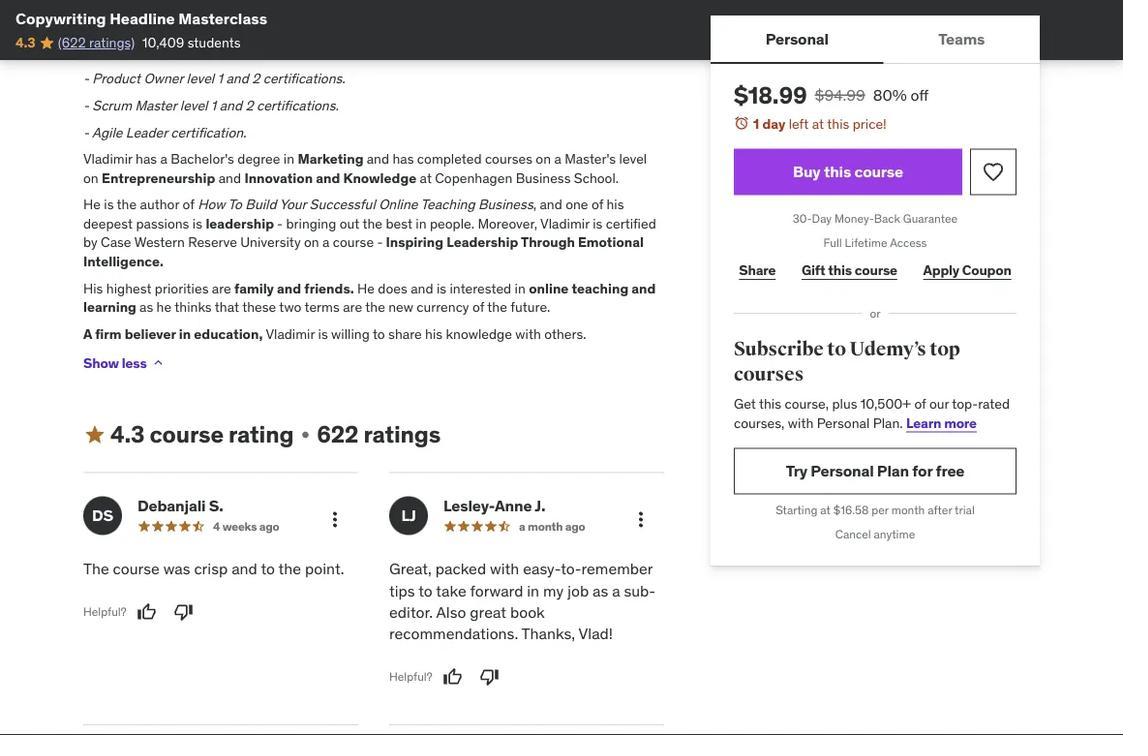 Task type: locate. For each thing, give the bounding box(es) containing it.
teaching up professional
[[213, 16, 266, 34]]

is up emotional
[[593, 215, 603, 232]]

packed
[[436, 559, 486, 579]]

on down "bringing"
[[304, 234, 319, 251]]

this inside get this course, plus 10,500+ of our top-rated courses, with personal plan.
[[759, 395, 782, 412]]

university
[[241, 234, 301, 251]]

this right gift
[[829, 261, 852, 279]]

is down terms
[[318, 325, 328, 343]]

1 up the certification.
[[211, 97, 216, 114]]

of right one
[[592, 196, 604, 213]]

at left $16.58
[[821, 503, 831, 518]]

a inside - bringing out the best in people. moreover, vladimir is certified by case western reserve university on a course -
[[323, 234, 330, 251]]

is down how
[[193, 215, 202, 232]]

at right left
[[813, 115, 825, 132]]

is up deepest
[[104, 196, 114, 213]]

this for buy
[[824, 162, 852, 182]]

gift
[[802, 261, 826, 279]]

entrepreneurship
[[102, 169, 215, 186]]

0 vertical spatial certifications.
[[263, 70, 346, 87]]

1 vertical spatial business
[[479, 196, 534, 213]]

course inside button
[[855, 162, 904, 182]]

how
[[198, 196, 225, 213]]

vladimir down one
[[541, 215, 590, 232]]

1 horizontal spatial ago
[[566, 519, 586, 534]]

personal inside get this course, plus 10,500+ of our top-rated courses, with personal plan.
[[817, 414, 870, 431]]

easy-
[[523, 559, 561, 579]]

and down emotional
[[632, 279, 656, 297]]

cancel
[[836, 527, 872, 542]]

best
[[386, 215, 413, 232]]

thanks,
[[522, 624, 575, 644]]

1 horizontal spatial as
[[593, 581, 609, 601]]

are up willing at the top left of page
[[343, 298, 362, 316]]

to left "share"
[[373, 325, 385, 343]]

course down "out"
[[333, 234, 374, 251]]

0 vertical spatial 4.3
[[16, 34, 35, 51]]

0 vertical spatial personal
[[766, 28, 829, 48]]

- left product on the top of page
[[83, 70, 89, 87]]

on inside - bringing out the best in people. moreover, vladimir is certified by case western reserve university on a course -
[[304, 234, 319, 251]]

for
[[913, 461, 933, 481]]

and right ,
[[540, 196, 563, 213]]

0 horizontal spatial vladimir
[[83, 150, 132, 167]]

inspiring
[[386, 234, 444, 251]]

product
[[92, 70, 141, 87]]

(622 ratings)
[[58, 34, 135, 51]]

he left does
[[358, 279, 375, 297]]

level up the certification.
[[180, 97, 208, 114]]

1 horizontal spatial online
[[529, 279, 569, 297]]

try personal plan for free
[[786, 461, 965, 481]]

4.3 down the 'copywriting'
[[16, 34, 35, 51]]

to down 4 weeks ago
[[261, 559, 275, 579]]

1
[[218, 70, 223, 87], [211, 97, 216, 114], [754, 115, 760, 132]]

he up deepest
[[83, 196, 101, 213]]

the right "out"
[[363, 215, 383, 232]]

lesley-
[[444, 496, 495, 515]]

2 vertical spatial level
[[620, 150, 647, 167]]

- left scrum
[[83, 97, 89, 114]]

, and one of his deepest passions is
[[83, 196, 624, 232]]

this up courses,
[[759, 395, 782, 412]]

in up inspiring
[[416, 215, 427, 232]]

ago up to-
[[566, 519, 586, 534]]

his down currency
[[425, 325, 443, 343]]

great, packed with easy-to-remember tips to take forward in my job as a sub- editor. also great book recommendations. thanks, vlad!
[[389, 559, 656, 644]]

$18.99 $94.99 80% off
[[734, 80, 929, 109]]

and right crisp
[[232, 559, 258, 579]]

0 vertical spatial are
[[212, 279, 231, 297]]

with inside get this course, plus 10,500+ of our top-rated courses, with personal plan.
[[788, 414, 814, 431]]

this
[[828, 115, 850, 132], [824, 162, 852, 182], [829, 261, 852, 279], [759, 395, 782, 412]]

courses inside "subscribe to udemy's top courses"
[[734, 362, 804, 386]]

this for get
[[759, 395, 782, 412]]

has up the knowledge
[[393, 150, 414, 167]]

helpful? left mark review by debanjali s. as helpful icon
[[83, 605, 127, 620]]

of inside get this course, plus 10,500+ of our top-rated courses, with personal plan.
[[915, 395, 927, 412]]

1 vertical spatial with
[[788, 414, 814, 431]]

1 horizontal spatial on
[[304, 234, 319, 251]]

level inside and has completed courses on a master's level on
[[620, 150, 647, 167]]

2 ago from the left
[[566, 519, 586, 534]]

1 horizontal spatial are
[[343, 298, 362, 316]]

personal
[[766, 28, 829, 48], [817, 414, 870, 431], [811, 461, 874, 481]]

0 vertical spatial his
[[607, 196, 624, 213]]

with up forward
[[490, 559, 520, 579]]

1 horizontal spatial teaching
[[572, 279, 629, 297]]

0 horizontal spatial month
[[528, 519, 563, 534]]

0 horizontal spatial teaching
[[213, 16, 266, 34]]

0 vertical spatial courses
[[485, 150, 533, 167]]

level right master's
[[620, 150, 647, 167]]

1 right alarm image
[[754, 115, 760, 132]]

0 vertical spatial he
[[83, 196, 101, 213]]

plan.
[[873, 414, 904, 431]]

in left my
[[527, 581, 540, 601]]

teams
[[939, 28, 986, 48]]

0 vertical spatial helpful?
[[83, 605, 127, 620]]

helpful? for the course was crisp and to the point.
[[83, 605, 127, 620]]

business up moreover,
[[479, 196, 534, 213]]

1 horizontal spatial 4.3
[[110, 420, 145, 449]]

10,409
[[143, 34, 184, 51]]

of
[[183, 196, 195, 213], [592, 196, 604, 213], [473, 298, 485, 316], [915, 395, 927, 412]]

over
[[269, 16, 295, 34]]

2 vertical spatial at
[[821, 503, 831, 518]]

1 horizontal spatial he
[[358, 279, 375, 297]]

completed
[[417, 150, 482, 167]]

2 vertical spatial with
[[490, 559, 520, 579]]

2 horizontal spatial vladimir
[[541, 215, 590, 232]]

-
[[83, 16, 89, 34], [83, 43, 89, 61], [83, 70, 89, 87], [83, 97, 89, 114], [83, 123, 89, 141], [277, 215, 283, 232], [377, 234, 383, 251]]

2 has from the left
[[393, 150, 414, 167]]

the up deepest
[[117, 196, 137, 213]]

as left he
[[140, 298, 153, 316]]

learn
[[907, 414, 942, 431]]

tab list
[[711, 16, 1040, 64]]

remember
[[582, 559, 653, 579]]

at
[[813, 115, 825, 132], [420, 169, 432, 186], [821, 503, 831, 518]]

2 vertical spatial vladimir
[[266, 325, 315, 343]]

1 horizontal spatial xsmall image
[[298, 427, 313, 443]]

1 vertical spatial month
[[528, 519, 563, 534]]

teaching inside online teaching and learning
[[572, 279, 629, 297]]

1 vertical spatial 4.3
[[110, 420, 145, 449]]

level down management
[[187, 70, 214, 87]]

2 vertical spatial personal
[[811, 461, 874, 481]]

as
[[140, 298, 153, 316], [593, 581, 609, 601]]

0 horizontal spatial xsmall image
[[151, 355, 166, 371]]

on
[[536, 150, 551, 167], [83, 169, 99, 186], [304, 234, 319, 251]]

to right tips
[[419, 581, 433, 601]]

0 horizontal spatial on
[[83, 169, 99, 186]]

additional actions for review by lesley-anne j. image
[[630, 508, 653, 531]]

xsmall image
[[151, 355, 166, 371], [298, 427, 313, 443]]

0 horizontal spatial ago
[[259, 519, 280, 534]]

1 vertical spatial as
[[593, 581, 609, 601]]

vladimir has a bachelor's degree in marketing
[[83, 150, 367, 167]]

mark review by lesley-anne j. as unhelpful image
[[480, 668, 499, 687]]

ago
[[259, 519, 280, 534], [566, 519, 586, 534]]

month down j.
[[528, 519, 563, 534]]

a left master's
[[555, 150, 562, 167]]

0 vertical spatial teaching
[[213, 16, 266, 34]]

show
[[83, 354, 119, 371]]

xsmall image right less
[[151, 355, 166, 371]]

- left the an
[[83, 16, 89, 34]]

knowledge
[[446, 325, 512, 343]]

2 up the certification.
[[245, 97, 253, 114]]

these
[[242, 298, 276, 316]]

has up entrepreneurship
[[136, 150, 157, 167]]

$94.99
[[815, 85, 866, 105]]

0 horizontal spatial helpful?
[[83, 605, 127, 620]]

back
[[875, 211, 901, 226]]

and up currency
[[411, 279, 434, 297]]

1 vertical spatial online
[[529, 279, 569, 297]]

2 vertical spatial 1
[[754, 115, 760, 132]]

tips
[[389, 581, 415, 601]]

of inside , and one of his deepest passions is
[[592, 196, 604, 213]]

- left ratings)
[[83, 43, 89, 61]]

at down completed
[[420, 169, 432, 186]]

s.
[[209, 496, 223, 515]]

0 vertical spatial online
[[112, 16, 148, 34]]

learning
[[83, 298, 136, 316]]

1 vertical spatial he
[[358, 279, 375, 297]]

2 vertical spatial on
[[304, 234, 319, 251]]

and down vladimir has a bachelor's degree in marketing
[[219, 169, 241, 186]]

teaching down emotional
[[572, 279, 629, 297]]

learn more
[[907, 414, 977, 431]]

0 horizontal spatial courses
[[485, 150, 533, 167]]

0 horizontal spatial online
[[112, 16, 148, 34]]

4 weeks ago
[[213, 519, 280, 534]]

firm
[[95, 325, 122, 343]]

recommendations.
[[389, 624, 519, 644]]

this right buy
[[824, 162, 852, 182]]

personal down plus
[[817, 414, 870, 431]]

is
[[104, 196, 114, 213], [193, 215, 202, 232], [593, 215, 603, 232], [437, 279, 447, 297], [318, 325, 328, 343]]

students right 100.000
[[353, 16, 406, 34]]

his up certified
[[607, 196, 624, 213]]

2 horizontal spatial 1
[[754, 115, 760, 132]]

terms
[[305, 298, 340, 316]]

xsmall image left 622
[[298, 427, 313, 443]]

family
[[234, 279, 274, 297]]

1 vertical spatial personal
[[817, 414, 870, 431]]

gift this course link
[[797, 251, 903, 290]]

1 horizontal spatial has
[[393, 150, 414, 167]]

intelligence.
[[83, 253, 164, 270]]

ago right weeks
[[259, 519, 280, 534]]

1 vertical spatial helpful?
[[389, 670, 433, 685]]

copywriting
[[16, 8, 106, 28]]

course inside - bringing out the best in people. moreover, vladimir is certified by case western reserve university on a course -
[[333, 234, 374, 251]]

1 ago from the left
[[259, 519, 280, 534]]

0 horizontal spatial 1
[[211, 97, 216, 114]]

4.3 for 4.3 course rating
[[110, 420, 145, 449]]

xsmall image inside 'show less' button
[[151, 355, 166, 371]]

case
[[101, 234, 131, 251]]

helpful? left mark review by lesley-anne j. as helpful image
[[389, 670, 433, 685]]

4.3
[[16, 34, 35, 51], [110, 420, 145, 449]]

a firm believer in education, vladimir is willing to share his knowledge with others.
[[83, 325, 587, 343]]

1 horizontal spatial month
[[892, 503, 926, 518]]

vladimir down agile
[[83, 150, 132, 167]]

this for gift
[[829, 261, 852, 279]]

has
[[136, 150, 157, 167], [393, 150, 414, 167]]

students down the "masterclass"
[[188, 34, 241, 51]]

0 vertical spatial 1
[[218, 70, 223, 87]]

1 vertical spatial at
[[420, 169, 432, 186]]

and up the certification.
[[220, 97, 242, 114]]

a
[[160, 150, 168, 167], [555, 150, 562, 167], [323, 234, 330, 251], [519, 519, 526, 534], [612, 581, 621, 601]]

in inside great, packed with easy-to-remember tips to take forward in my job as a sub- editor. also great book recommendations. thanks, vlad!
[[527, 581, 540, 601]]

new
[[389, 298, 414, 316]]

students
[[353, 16, 406, 34], [188, 34, 241, 51]]

2 down professional
[[252, 70, 260, 87]]

0 vertical spatial vladimir
[[83, 150, 132, 167]]

online inside online teaching and learning
[[529, 279, 569, 297]]

- an online instructor teaching over 100.000 students - project management professional (pmp®) - product owner level 1 and 2 certifications. - scrum master level 1 and 2 certifications. - agile leader certification.
[[83, 16, 406, 141]]

1 vertical spatial teaching
[[572, 279, 629, 297]]

on down agile
[[83, 169, 99, 186]]

1 day left at this price!
[[754, 115, 887, 132]]

0 horizontal spatial are
[[212, 279, 231, 297]]

tab list containing personal
[[711, 16, 1040, 64]]

courses up copenhagen
[[485, 150, 533, 167]]

business
[[516, 169, 571, 186], [479, 196, 534, 213]]

0 vertical spatial business
[[516, 169, 571, 186]]

top-
[[953, 395, 979, 412]]

0 vertical spatial as
[[140, 298, 153, 316]]

- up university
[[277, 215, 283, 232]]

headline
[[110, 8, 175, 28]]

personal up $16.58
[[811, 461, 874, 481]]

of left the our in the right of the page
[[915, 395, 927, 412]]

online up future.
[[529, 279, 569, 297]]

share
[[740, 261, 776, 279]]

a inside great, packed with easy-to-remember tips to take forward in my job as a sub- editor. also great book recommendations. thanks, vlad!
[[612, 581, 621, 601]]

1 vertical spatial courses
[[734, 362, 804, 386]]

in up future.
[[515, 279, 526, 297]]

online right the an
[[112, 16, 148, 34]]

apply coupon button
[[919, 251, 1017, 290]]

1 down 10,409 students
[[218, 70, 223, 87]]

online teaching and learning
[[83, 279, 656, 316]]

1 horizontal spatial students
[[353, 16, 406, 34]]

with down course,
[[788, 414, 814, 431]]

the left point.
[[279, 559, 301, 579]]

1 horizontal spatial his
[[607, 196, 624, 213]]

month up anytime
[[892, 503, 926, 518]]

on up ,
[[536, 150, 551, 167]]

certifications.
[[263, 70, 346, 87], [257, 97, 339, 114]]

take
[[436, 581, 467, 601]]

great
[[470, 602, 507, 622]]

build
[[245, 196, 277, 213]]

this down $94.99
[[828, 115, 850, 132]]

1 horizontal spatial courses
[[734, 362, 804, 386]]

0 horizontal spatial 4.3
[[16, 34, 35, 51]]

debanjali
[[138, 496, 206, 515]]

1 vertical spatial 2
[[245, 97, 253, 114]]

subscribe to udemy's top courses
[[734, 338, 961, 386]]

0 vertical spatial month
[[892, 503, 926, 518]]

western
[[134, 234, 185, 251]]

has inside and has completed courses on a master's level on
[[393, 150, 414, 167]]

course up back
[[855, 162, 904, 182]]

vladimir down two
[[266, 325, 315, 343]]

are up 'that'
[[212, 279, 231, 297]]

this inside button
[[824, 162, 852, 182]]

1 vertical spatial his
[[425, 325, 443, 343]]

0 horizontal spatial he
[[83, 196, 101, 213]]

management
[[139, 43, 219, 61]]

1 vertical spatial vladimir
[[541, 215, 590, 232]]

0 horizontal spatial has
[[136, 150, 157, 167]]

as right the job
[[593, 581, 609, 601]]

with inside great, packed with easy-to-remember tips to take forward in my job as a sub- editor. also great book recommendations. thanks, vlad!
[[490, 559, 520, 579]]

online inside "- an online instructor teaching over 100.000 students - project management professional (pmp®) - product owner level 1 and 2 certifications. - scrum master level 1 and 2 certifications. - agile leader certification."
[[112, 16, 148, 34]]

ratings
[[364, 420, 441, 449]]

additional actions for review by debanjali s. image
[[324, 508, 347, 531]]

teaching inside "- an online instructor teaching over 100.000 students - project management professional (pmp®) - product owner level 1 and 2 certifications. - scrum master level 1 and 2 certifications. - agile leader certification."
[[213, 16, 266, 34]]

thinks
[[175, 298, 212, 316]]

0 horizontal spatial his
[[425, 325, 443, 343]]

course right the
[[113, 559, 160, 579]]

personal up '$18.99'
[[766, 28, 829, 48]]

to left udemy's
[[828, 338, 847, 361]]

0 vertical spatial with
[[516, 325, 541, 343]]

1 horizontal spatial helpful?
[[389, 670, 433, 685]]

and up the knowledge
[[367, 150, 389, 167]]

0 vertical spatial xsmall image
[[151, 355, 166, 371]]

1 horizontal spatial 1
[[218, 70, 223, 87]]

and has completed courses on a master's level on
[[83, 150, 647, 186]]

2 horizontal spatial on
[[536, 150, 551, 167]]

- left agile
[[83, 123, 89, 141]]

courses down subscribe on the top right
[[734, 362, 804, 386]]

of left how
[[183, 196, 195, 213]]

the
[[83, 559, 109, 579]]

1 has from the left
[[136, 150, 157, 167]]



Task type: vqa. For each thing, say whether or not it's contained in the screenshot.
WITH in the Great, packed with easy-to-remember tips to take forward in my job as a sub- editor. Also great book recommendations. Thanks, Vlad!
yes



Task type: describe. For each thing, give the bounding box(es) containing it.
helpful? for great, packed with easy-to-remember tips to take forward in my job as a sub- editor. also great book recommendations. thanks, vlad!
[[389, 670, 433, 685]]

apply coupon
[[924, 261, 1012, 279]]

master
[[135, 97, 177, 114]]

emotional
[[578, 234, 644, 251]]

leader
[[126, 123, 168, 141]]

to inside great, packed with easy-to-remember tips to take forward in my job as a sub- editor. also great book recommendations. thanks, vlad!
[[419, 581, 433, 601]]

owner
[[144, 70, 183, 87]]

a month ago
[[519, 519, 586, 534]]

$18.99
[[734, 80, 808, 109]]

is up currency
[[437, 279, 447, 297]]

the left new at top
[[365, 298, 385, 316]]

medium image
[[83, 423, 107, 447]]

starting
[[776, 503, 818, 518]]

point.
[[305, 559, 344, 579]]

get
[[734, 395, 756, 412]]

0 vertical spatial on
[[536, 150, 551, 167]]

entrepreneurship and innovation and knowledge at copenhagen business school.
[[102, 169, 619, 186]]

has for vladimir
[[136, 150, 157, 167]]

share button
[[734, 251, 781, 290]]

price!
[[853, 115, 887, 132]]

rating
[[229, 420, 294, 449]]

get this course, plus 10,500+ of our top-rated courses, with personal plan.
[[734, 395, 1010, 431]]

the down interested
[[488, 298, 507, 316]]

plan
[[878, 461, 910, 481]]

anytime
[[874, 527, 916, 542]]

0 vertical spatial at
[[813, 115, 825, 132]]

1 vertical spatial on
[[83, 169, 99, 186]]

an
[[92, 16, 108, 34]]

622 ratings
[[317, 420, 441, 449]]

by
[[83, 234, 98, 251]]

reserve
[[188, 234, 237, 251]]

0 vertical spatial level
[[187, 70, 214, 87]]

vladimir inside - bringing out the best in people. moreover, vladimir is certified by case western reserve university on a course -
[[541, 215, 590, 232]]

1 vertical spatial are
[[343, 298, 362, 316]]

1 vertical spatial level
[[180, 97, 208, 114]]

0 horizontal spatial students
[[188, 34, 241, 51]]

certified
[[606, 215, 657, 232]]

mark review by lesley-anne j. as helpful image
[[443, 668, 463, 687]]

editor.
[[389, 602, 433, 622]]

day
[[812, 211, 832, 226]]

anne
[[495, 496, 532, 515]]

our
[[930, 395, 950, 412]]

a inside and has completed courses on a master's level on
[[555, 150, 562, 167]]

1 horizontal spatial vladimir
[[266, 325, 315, 343]]

course,
[[785, 395, 829, 412]]

a down anne
[[519, 519, 526, 534]]

copenhagen
[[435, 169, 513, 186]]

30-
[[793, 211, 812, 226]]

4
[[213, 519, 220, 534]]

course down lifetime
[[855, 261, 898, 279]]

and inside online teaching and learning
[[632, 279, 656, 297]]

free
[[936, 461, 965, 481]]

at inside the starting at $16.58 per month after trial cancel anytime
[[821, 503, 831, 518]]

alarm image
[[734, 115, 750, 131]]

course up the debanjali s.
[[150, 420, 224, 449]]

others.
[[545, 325, 587, 343]]

mark review by debanjali s. as unhelpful image
[[174, 602, 193, 622]]

less
[[122, 354, 147, 371]]

in down thinks at the left top of the page
[[179, 325, 191, 343]]

show less button
[[83, 344, 166, 382]]

leadership
[[206, 215, 277, 232]]

share
[[389, 325, 422, 343]]

per
[[872, 503, 889, 518]]

starting at $16.58 per month after trial cancel anytime
[[776, 503, 975, 542]]

coupon
[[963, 261, 1012, 279]]

in inside - bringing out the best in people. moreover, vladimir is certified by case western reserve university on a course -
[[416, 215, 427, 232]]

day
[[763, 115, 786, 132]]

courses inside and has completed courses on a master's level on
[[485, 150, 533, 167]]

1 vertical spatial xsmall image
[[298, 427, 313, 443]]

ratings)
[[89, 34, 135, 51]]

,
[[534, 196, 537, 213]]

- left inspiring
[[377, 234, 383, 251]]

to inside "subscribe to udemy's top courses"
[[828, 338, 847, 361]]

to-
[[561, 559, 582, 579]]

personal button
[[711, 16, 884, 62]]

your
[[279, 196, 306, 213]]

a
[[83, 325, 92, 343]]

month inside the starting at $16.58 per month after trial cancel anytime
[[892, 503, 926, 518]]

and inside and has completed courses on a master's level on
[[367, 150, 389, 167]]

gift this course
[[802, 261, 898, 279]]

4.3 course rating
[[110, 420, 294, 449]]

ago for to
[[259, 519, 280, 534]]

personal inside button
[[766, 28, 829, 48]]

has for and
[[393, 150, 414, 167]]

forward
[[470, 581, 524, 601]]

buy this course button
[[734, 149, 963, 195]]

and down professional
[[226, 70, 249, 87]]

ago for remember
[[566, 519, 586, 534]]

successful
[[310, 196, 376, 213]]

the course was crisp and to the point.
[[83, 559, 344, 579]]

1 vertical spatial certifications.
[[257, 97, 339, 114]]

and inside , and one of his deepest passions is
[[540, 196, 563, 213]]

4.3 for 4.3
[[16, 34, 35, 51]]

knowledge
[[343, 169, 417, 186]]

80%
[[874, 85, 907, 105]]

of down interested
[[473, 298, 485, 316]]

622
[[317, 420, 359, 449]]

learn more link
[[907, 414, 977, 431]]

courses,
[[734, 414, 785, 431]]

students inside "- an online instructor teaching over 100.000 students - project management professional (pmp®) - product owner level 1 and 2 certifications. - scrum master level 1 and 2 certifications. - agile leader certification."
[[353, 16, 406, 34]]

(pmp®)
[[301, 43, 348, 61]]

after
[[928, 503, 953, 518]]

0 vertical spatial 2
[[252, 70, 260, 87]]

in up innovation
[[284, 150, 295, 167]]

the inside - bringing out the best in people. moreover, vladimir is certified by case western reserve university on a course -
[[363, 215, 383, 232]]

instructor
[[152, 16, 210, 34]]

is inside , and one of his deepest passions is
[[193, 215, 202, 232]]

and up two
[[277, 279, 301, 297]]

believer
[[125, 325, 176, 343]]

as inside great, packed with easy-to-remember tips to take forward in my job as a sub- editor. also great book recommendations. thanks, vlad!
[[593, 581, 609, 601]]

1 vertical spatial 1
[[211, 97, 216, 114]]

project
[[92, 43, 136, 61]]

j.
[[535, 496, 546, 515]]

he is the author of how to build your successful online teaching business
[[83, 196, 534, 213]]

mark review by debanjali s. as helpful image
[[137, 602, 157, 622]]

lesley-anne j.
[[444, 496, 546, 515]]

add to wishlist image
[[982, 160, 1006, 184]]

innovation
[[245, 169, 313, 186]]

0 horizontal spatial as
[[140, 298, 153, 316]]

a up entrepreneurship
[[160, 150, 168, 167]]

through
[[521, 234, 575, 251]]

try
[[786, 461, 808, 481]]

friends.
[[304, 279, 354, 297]]

his inside , and one of his deepest passions is
[[607, 196, 624, 213]]

his highest priorities are family and friends. he does and is interested in
[[83, 279, 529, 297]]

apply
[[924, 261, 960, 279]]

does
[[378, 279, 408, 297]]

and down marketing
[[316, 169, 340, 186]]

bringing
[[286, 215, 336, 232]]

highest
[[106, 279, 152, 297]]

30-day money-back guarantee full lifetime access
[[793, 211, 958, 250]]

job
[[568, 581, 589, 601]]

as he thinks that these two terms are the new currency of the future.
[[140, 298, 551, 316]]

is inside - bringing out the best in people. moreover, vladimir is certified by case western reserve university on a course -
[[593, 215, 603, 232]]

that
[[215, 298, 239, 316]]

buy
[[793, 162, 821, 182]]

certification.
[[171, 123, 247, 141]]



